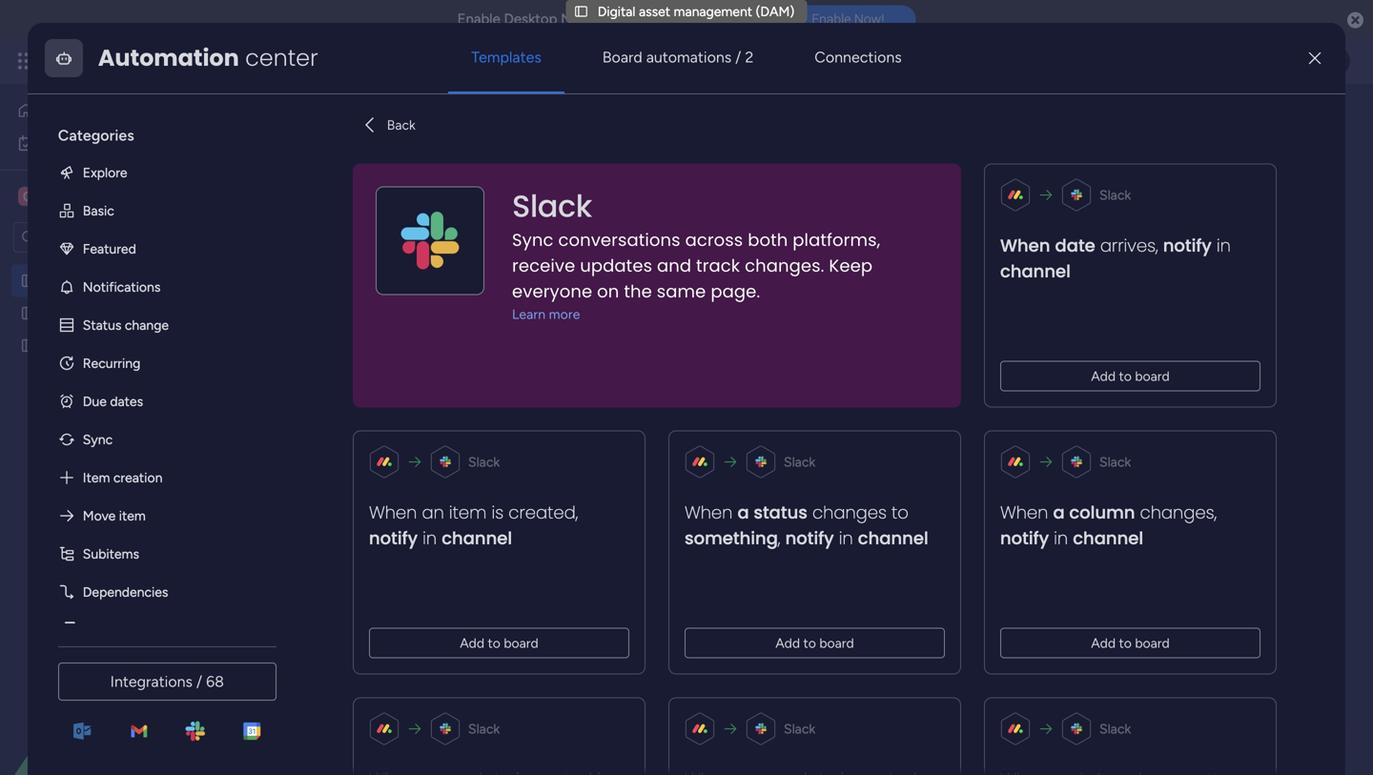 Task type: describe. For each thing, give the bounding box(es) containing it.
new asset button
[[289, 222, 367, 253]]

asset up board automations / 2 on the top of page
[[639, 3, 671, 19]]

templates
[[495, 144, 555, 161]]

explore option
[[43, 153, 269, 191]]

new asset
[[297, 230, 359, 246]]

changes
[[812, 500, 887, 525]]

workspace image
[[18, 186, 37, 207]]

templates button
[[448, 34, 564, 80]]

dates
[[110, 393, 143, 409]]

homepage
[[97, 338, 161, 354]]

featured
[[83, 241, 136, 257]]

automation
[[98, 42, 239, 74]]

see more link
[[782, 142, 843, 161]]

integrations / 68 button
[[58, 663, 276, 701]]

changes.
[[745, 253, 824, 278]]

add to board for changes,
[[1091, 635, 1170, 651]]

team workload button
[[396, 172, 516, 202]]

1 vertical spatial (dam)
[[698, 99, 795, 141]]

same
[[657, 279, 706, 304]]

here:
[[558, 144, 588, 161]]

filter button
[[709, 222, 799, 253]]

angle down image
[[376, 231, 385, 245]]

subitems option
[[43, 535, 269, 573]]

status change option
[[43, 306, 269, 344]]

table
[[350, 179, 382, 195]]

everyone
[[512, 279, 592, 304]]

/ 2 button
[[1176, 172, 1297, 202]]

status
[[83, 317, 122, 333]]

creative requests
[[45, 305, 150, 321]]

board for changes,
[[1135, 635, 1170, 651]]

recurring option
[[43, 344, 269, 382]]

https://youtu.be/9x6_kyyrn_e
[[591, 144, 775, 161]]

/ inside board automations / 2 button
[[735, 48, 741, 66]]

Search field
[[553, 224, 610, 251]]

c
[[23, 188, 32, 205]]

learn inside the slack sync conversations across both platforms, receive updates and track changes. keep everyone on the same page. learn more
[[512, 306, 545, 322]]

dependencies
[[83, 584, 168, 600]]

change
[[125, 317, 169, 333]]

digital inside list box
[[45, 273, 83, 289]]

more inside the slack sync conversations across both platforms, receive updates and track changes. keep everyone on the same page. learn more
[[549, 306, 580, 322]]

categories
[[58, 126, 134, 144]]

when for when an item is created, notify in channel
[[369, 500, 417, 525]]

add to board for arrives,
[[1091, 368, 1170, 384]]

digital asset management (dam) inside list box
[[45, 273, 242, 289]]

february
[[344, 340, 399, 356]]

work for monday
[[154, 50, 188, 72]]

redesign
[[164, 338, 216, 354]]

integrate button
[[984, 167, 1169, 207]]

subitems
[[83, 546, 139, 562]]

automations
[[646, 48, 732, 66]]

item inside option
[[119, 508, 146, 524]]

channel inside when an item is created, notify in channel
[[442, 526, 512, 551]]

back button
[[353, 109, 423, 140]]

keep
[[829, 253, 873, 278]]

move item
[[83, 508, 146, 524]]

requests
[[99, 305, 150, 321]]

when date arrives, notify in channel
[[1000, 233, 1231, 284]]

integrate
[[1016, 179, 1071, 195]]

now!
[[854, 11, 884, 27]]

person button
[[620, 222, 703, 253]]

categories heading
[[43, 109, 269, 153]]

creative assets
[[44, 187, 151, 206]]

board
[[603, 48, 643, 66]]

channel inside when a column changes, notify in channel
[[1073, 526, 1143, 551]]

both
[[748, 228, 788, 252]]

main table button
[[289, 172, 396, 202]]

,
[[778, 526, 780, 551]]

add widget
[[442, 229, 512, 246]]

add to board for in
[[460, 635, 538, 651]]

sync inside the slack sync conversations across both platforms, receive updates and track changes. keep everyone on the same page. learn more
[[512, 228, 553, 252]]

68
[[206, 673, 224, 691]]

monday work management
[[85, 50, 296, 72]]

to for when date arrives, notify in channel
[[1119, 368, 1132, 384]]

learn inside learn more about this package of templates here: https://youtu.be/9x6_kyyrn_e see more
[[292, 144, 325, 161]]

creative for creative assets
[[44, 187, 103, 206]]

and
[[657, 253, 691, 278]]

date
[[1055, 233, 1095, 258]]

team workload
[[410, 179, 502, 195]]

the
[[624, 279, 652, 304]]

learn more about this package of templates here: https://youtu.be/9x6_kyyrn_e see more
[[292, 144, 841, 161]]

learn more link
[[512, 304, 911, 324]]

categories list box
[[43, 109, 284, 649]]

whiteboard
[[613, 179, 684, 195]]

/ inside integrations / 68 button
[[196, 673, 202, 691]]

add to board button for changes,
[[1000, 628, 1261, 658]]

board for arrives,
[[1135, 368, 1170, 384]]

1 vertical spatial digital asset management (dam)
[[290, 99, 795, 141]]

page.
[[711, 279, 760, 304]]

add to board button for in
[[369, 628, 629, 658]]

recurring
[[83, 355, 141, 371]]

creation
[[113, 469, 163, 486]]

sync option
[[43, 420, 269, 459]]

add inside popup button
[[442, 229, 467, 246]]

monday
[[85, 50, 150, 72]]

center
[[245, 42, 318, 74]]

creative for creative requests
[[45, 305, 95, 321]]

due
[[83, 393, 107, 409]]

move
[[83, 508, 116, 524]]

basic
[[83, 202, 114, 219]]

notify inside when an item is created, notify in channel
[[369, 526, 418, 551]]

1 horizontal spatial notifications
[[561, 10, 644, 28]]

asset up creative requests
[[86, 273, 118, 289]]

more inside learn more about this package of templates here: https://youtu.be/9x6_kyyrn_e see more
[[328, 144, 359, 161]]

notifications option
[[43, 268, 269, 306]]

something
[[685, 526, 778, 551]]

widget
[[470, 229, 512, 246]]

john smith image
[[1320, 46, 1350, 76]]

collaborative whiteboard button
[[516, 172, 684, 202]]

slack sync conversations across both platforms, receive updates and track changes. keep everyone on the same page. learn more
[[512, 185, 880, 322]]

in inside when an item is created, notify in channel
[[422, 526, 437, 551]]

no value
[[523, 647, 578, 663]]

enable desktop notifications on this computer
[[457, 10, 765, 28]]

lottie animation image
[[0, 583, 243, 775]]

arrow down image
[[776, 226, 799, 249]]

an
[[422, 500, 444, 525]]

to for in
[[803, 635, 816, 651]]

track
[[696, 253, 740, 278]]

dependencies option
[[43, 573, 269, 611]]

more dots image
[[769, 714, 782, 727]]



Task type: vqa. For each thing, say whether or not it's contained in the screenshot.
/ 1
no



Task type: locate. For each thing, give the bounding box(es) containing it.
when left date
[[1000, 233, 1050, 258]]

channel down date
[[1000, 259, 1071, 284]]

updates
[[580, 253, 652, 278]]

1 vertical spatial notifications
[[83, 279, 161, 295]]

board automations / 2 button
[[580, 34, 777, 80]]

workload down of
[[446, 179, 502, 195]]

0 vertical spatial /
[[735, 48, 741, 66]]

across
[[685, 228, 743, 252]]

to for when a column changes, notify in channel
[[1119, 635, 1132, 651]]

0 vertical spatial digital asset management (dam)
[[598, 3, 795, 19]]

management down featured option
[[121, 273, 200, 289]]

0 horizontal spatial workload
[[317, 296, 400, 320]]

enable for enable now!
[[812, 11, 851, 27]]

0 horizontal spatial /
[[196, 673, 202, 691]]

when for when date arrives, notify in channel
[[1000, 233, 1050, 258]]

2 inside button
[[745, 48, 754, 66]]

see plans image
[[316, 50, 334, 72]]

on
[[648, 10, 667, 28]]

board for changes to
[[819, 635, 854, 651]]

to inside when a status changes to something , notify in channel
[[892, 500, 909, 525]]

workload inside button
[[446, 179, 502, 195]]

enable now! button
[[780, 5, 916, 34]]

enable now!
[[812, 11, 884, 27]]

1 vertical spatial work
[[65, 135, 95, 151]]

creative inside list box
[[45, 305, 95, 321]]

1 vertical spatial public board image
[[20, 304, 38, 322]]

when inside when a column changes, notify in channel
[[1000, 500, 1048, 525]]

more down everyone
[[549, 306, 580, 322]]

collaborative
[[531, 179, 610, 195]]

0 vertical spatial work
[[154, 50, 188, 72]]

1 horizontal spatial a
[[1053, 500, 1065, 525]]

sync up item
[[83, 431, 113, 448]]

public board image for creative requests
[[20, 304, 38, 322]]

when for when a status changes to something , notify in channel
[[685, 500, 733, 525]]

in inside when a column changes, notify in channel
[[1054, 526, 1068, 551]]

a inside when a status changes to something , notify in channel
[[737, 500, 749, 525]]

is
[[491, 500, 504, 525]]

main table
[[319, 179, 382, 195]]

0 horizontal spatial enable
[[457, 10, 501, 28]]

when inside when a status changes to something , notify in channel
[[685, 500, 733, 525]]

notifications up requests
[[83, 279, 161, 295]]

2 vertical spatial (dam)
[[203, 273, 242, 289]]

1 vertical spatial learn
[[512, 306, 545, 322]]

digital up creative requests
[[45, 273, 83, 289]]

automation center
[[98, 42, 318, 74]]

(dam) up redesign
[[203, 273, 242, 289]]

/ inside / 2 'button'
[[1273, 179, 1279, 195]]

platforms,
[[793, 228, 880, 252]]

add to board for changes to
[[775, 635, 854, 651]]

a inside when a column changes, notify in channel
[[1053, 500, 1065, 525]]

1 horizontal spatial learn
[[512, 306, 545, 322]]

add to board
[[1091, 368, 1170, 384], [460, 635, 538, 651], [775, 635, 854, 651], [1091, 635, 1170, 651]]

website homepage redesign
[[45, 338, 216, 354]]

team
[[410, 179, 443, 195]]

0 vertical spatial workload
[[446, 179, 502, 195]]

column
[[1069, 500, 1135, 525]]

public board image
[[20, 337, 38, 355]]

1 vertical spatial 2
[[1282, 179, 1289, 195]]

slack
[[512, 185, 592, 227], [1099, 187, 1131, 203], [468, 454, 500, 470], [784, 454, 815, 470], [1099, 454, 1131, 470], [468, 721, 500, 737], [784, 721, 815, 737], [1099, 721, 1131, 737]]

add to board button for changes to
[[685, 628, 945, 658]]

2 vertical spatial digital asset management (dam)
[[45, 273, 242, 289]]

1 horizontal spatial digital
[[290, 99, 385, 141]]

public board image for digital asset management (dam)
[[20, 272, 38, 290]]

workload inside field
[[317, 296, 400, 320]]

option
[[0, 264, 243, 268]]

when left column
[[1000, 500, 1048, 525]]

0 vertical spatial notifications
[[561, 10, 644, 28]]

my work option
[[11, 128, 232, 158]]

0 vertical spatial learn
[[292, 144, 325, 161]]

numbers
[[317, 708, 397, 732]]

asset
[[639, 3, 671, 19], [393, 99, 474, 141], [328, 230, 359, 246], [86, 273, 118, 289]]

connections
[[815, 48, 902, 66]]

2 a from the left
[[1053, 500, 1065, 525]]

learn up main
[[292, 144, 325, 161]]

learn
[[292, 144, 325, 161], [512, 306, 545, 322]]

back
[[387, 117, 416, 133]]

digital left on
[[598, 3, 636, 19]]

0 vertical spatial digital
[[598, 3, 636, 19]]

work right my
[[65, 135, 95, 151]]

item inside when an item is created, notify in channel
[[449, 500, 487, 525]]

board automations / 2
[[603, 48, 754, 66]]

a for column
[[1053, 500, 1065, 525]]

1 enable from the left
[[457, 10, 501, 28]]

status change
[[83, 317, 169, 333]]

notify inside when a status changes to something , notify in channel
[[785, 526, 834, 551]]

channel down 'changes'
[[858, 526, 928, 551]]

more dots image
[[500, 714, 513, 727]]

public board image
[[20, 272, 38, 290], [20, 304, 38, 322]]

0 horizontal spatial 2
[[745, 48, 754, 66]]

in inside when date arrives, notify in channel
[[1217, 233, 1231, 258]]

created,
[[508, 500, 578, 525]]

add widget button
[[407, 222, 520, 253]]

receive
[[512, 253, 575, 278]]

assets
[[107, 187, 151, 206]]

new
[[297, 230, 325, 246]]

Digital asset management (DAM) field
[[285, 99, 800, 141]]

enable for enable desktop notifications on this computer
[[457, 10, 501, 28]]

list box containing digital asset management (dam)
[[0, 261, 243, 619]]

dapulse close image
[[1348, 11, 1364, 31]]

v2 search image
[[539, 227, 553, 248]]

1 vertical spatial digital
[[290, 99, 385, 141]]

1 horizontal spatial sync
[[512, 228, 553, 252]]

1 vertical spatial creative
[[45, 305, 95, 321]]

enable up templates
[[457, 10, 501, 28]]

2 public board image from the top
[[20, 304, 38, 322]]

learn down everyone
[[512, 306, 545, 322]]

value
[[544, 647, 578, 663]]

when for when a column changes, notify in channel
[[1000, 500, 1048, 525]]

creative
[[44, 187, 103, 206], [45, 305, 95, 321]]

(dam) left enable now!
[[756, 3, 795, 19]]

add for when date arrives, notify in channel
[[1091, 368, 1116, 384]]

basic option
[[43, 191, 269, 230]]

more
[[810, 144, 841, 160]]

digital asset management (dam)
[[598, 3, 795, 19], [290, 99, 795, 141], [45, 273, 242, 289]]

computer
[[700, 10, 765, 28]]

enable left now!
[[812, 11, 851, 27]]

digital up about
[[290, 99, 385, 141]]

2 enable from the left
[[812, 11, 851, 27]]

management
[[674, 3, 753, 19], [192, 50, 296, 72], [481, 99, 690, 141], [121, 273, 200, 289]]

move item option
[[43, 497, 269, 535]]

workspace selection element
[[18, 185, 153, 208]]

0 horizontal spatial sync
[[83, 431, 113, 448]]

a for status
[[737, 500, 749, 525]]

2 vertical spatial digital
[[45, 273, 83, 289]]

a left column
[[1053, 500, 1065, 525]]

add to board button for arrives,
[[1000, 361, 1261, 391]]

notifications inside option
[[83, 279, 161, 295]]

Numbers field
[[312, 708, 401, 733]]

a up something on the bottom of the page
[[737, 500, 749, 525]]

on
[[597, 279, 619, 304]]

collaborative whiteboard
[[531, 179, 684, 195]]

asset right new
[[328, 230, 359, 246]]

list box
[[0, 261, 243, 619]]

asset up the package
[[393, 99, 474, 141]]

creative down explore
[[44, 187, 103, 206]]

digital asset management (dam) down featured option
[[45, 273, 242, 289]]

integrations
[[110, 673, 193, 691]]

person
[[651, 230, 692, 246]]

2 horizontal spatial /
[[1273, 179, 1279, 195]]

slack inside the slack sync conversations across both platforms, receive updates and track changes. keep everyone on the same page. learn more
[[512, 185, 592, 227]]

2 inside 'button'
[[1282, 179, 1289, 195]]

in inside when a status changes to something , notify in channel
[[839, 526, 853, 551]]

item
[[449, 500, 487, 525], [119, 508, 146, 524]]

0 horizontal spatial a
[[737, 500, 749, 525]]

work inside option
[[65, 135, 95, 151]]

0 horizontal spatial learn
[[292, 144, 325, 161]]

when left an
[[369, 500, 417, 525]]

board for in
[[504, 635, 538, 651]]

1 vertical spatial workload
[[317, 296, 400, 320]]

add for in
[[775, 635, 800, 651]]

1 horizontal spatial workload
[[446, 179, 502, 195]]

channel inside when a status changes to something , notify in channel
[[858, 526, 928, 551]]

2 vertical spatial /
[[196, 673, 202, 691]]

notify inside when a column changes, notify in channel
[[1000, 526, 1049, 551]]

0 horizontal spatial notifications
[[83, 279, 161, 295]]

management up the automations at top
[[674, 3, 753, 19]]

1 horizontal spatial enable
[[812, 11, 851, 27]]

of
[[479, 144, 492, 161]]

0 vertical spatial sync
[[512, 228, 553, 252]]

workload up 'february'
[[317, 296, 400, 320]]

when inside when date arrives, notify in channel
[[1000, 233, 1050, 258]]

connections button
[[792, 34, 925, 80]]

when a status changes to something , notify in channel
[[685, 500, 928, 551]]

featured option
[[43, 230, 269, 268]]

/
[[735, 48, 741, 66], [1273, 179, 1279, 195], [196, 673, 202, 691]]

more up main table button
[[328, 144, 359, 161]]

a
[[737, 500, 749, 525], [1053, 500, 1065, 525]]

Search in workspace field
[[40, 227, 159, 248]]

Battery field
[[581, 708, 653, 733]]

due dates option
[[43, 382, 269, 420]]

1 horizontal spatial /
[[735, 48, 741, 66]]

creative inside the workspace selection element
[[44, 187, 103, 206]]

1 a from the left
[[737, 500, 749, 525]]

conversations
[[558, 228, 680, 252]]

1 vertical spatial sync
[[83, 431, 113, 448]]

explore
[[83, 164, 127, 181]]

select product image
[[17, 52, 36, 71]]

2
[[745, 48, 754, 66], [1282, 179, 1289, 195]]

lottie animation element
[[0, 583, 243, 775]]

about
[[362, 144, 397, 161]]

1 horizontal spatial more
[[549, 306, 580, 322]]

item creation
[[83, 469, 163, 486]]

management left see plans 'icon'
[[192, 50, 296, 72]]

(dam)
[[756, 3, 795, 19], [698, 99, 795, 141], [203, 273, 242, 289]]

0 horizontal spatial work
[[65, 135, 95, 151]]

1 vertical spatial more
[[549, 306, 580, 322]]

no
[[523, 647, 541, 663]]

0 vertical spatial public board image
[[20, 272, 38, 290]]

(dam) up see
[[698, 99, 795, 141]]

1 horizontal spatial work
[[154, 50, 188, 72]]

channel inside when date arrives, notify in channel
[[1000, 259, 1071, 284]]

sync inside sync option
[[83, 431, 113, 448]]

item creation option
[[43, 459, 269, 497]]

0 vertical spatial 2
[[745, 48, 754, 66]]

channel down is
[[442, 526, 512, 551]]

item right move
[[119, 508, 146, 524]]

app banner image slack image
[[399, 210, 460, 271]]

main
[[319, 179, 347, 195]]

0 horizontal spatial item
[[119, 508, 146, 524]]

add for when a column changes, notify in channel
[[1091, 635, 1116, 651]]

work
[[154, 50, 188, 72], [65, 135, 95, 151]]

when inside when an item is created, notify in channel
[[369, 500, 417, 525]]

digital asset management (dam) up templates at top left
[[290, 99, 795, 141]]

add to board button
[[1000, 361, 1261, 391], [369, 628, 629, 658], [685, 628, 945, 658], [1000, 628, 1261, 658]]

weeks
[[669, 300, 708, 317]]

status
[[754, 500, 807, 525]]

creative up website
[[45, 305, 95, 321]]

more
[[328, 144, 359, 161], [549, 306, 580, 322]]

work right monday
[[154, 50, 188, 72]]

Workload field
[[312, 296, 405, 321]]

see
[[784, 144, 807, 160]]

1 vertical spatial /
[[1273, 179, 1279, 195]]

notify inside when date arrives, notify in channel
[[1163, 233, 1212, 258]]

management inside list box
[[121, 273, 200, 289]]

arrives,
[[1100, 233, 1158, 258]]

2 horizontal spatial digital
[[598, 3, 636, 19]]

when a column changes, notify in channel
[[1000, 500, 1217, 551]]

digital asset management (dam) up the automations at top
[[598, 3, 795, 19]]

notifications up board
[[561, 10, 644, 28]]

asset inside button
[[328, 230, 359, 246]]

1 horizontal spatial item
[[449, 500, 487, 525]]

when up something on the bottom of the page
[[685, 500, 733, 525]]

my work
[[44, 135, 95, 151]]

0 vertical spatial more
[[328, 144, 359, 161]]

item
[[83, 469, 110, 486]]

templates
[[471, 48, 541, 66]]

battery
[[586, 708, 649, 732]]

my
[[44, 135, 62, 151]]

channel down column
[[1073, 526, 1143, 551]]

package
[[426, 144, 476, 161]]

1 public board image from the top
[[20, 272, 38, 290]]

website
[[45, 338, 94, 354]]

0 vertical spatial (dam)
[[756, 3, 795, 19]]

management up here:
[[481, 99, 690, 141]]

this
[[400, 144, 422, 161]]

work for my
[[65, 135, 95, 151]]

0 horizontal spatial more
[[328, 144, 359, 161]]

sync up receive
[[512, 228, 553, 252]]

due dates
[[83, 393, 143, 409]]

item left is
[[449, 500, 487, 525]]

0 vertical spatial creative
[[44, 187, 103, 206]]

1 horizontal spatial 2
[[1282, 179, 1289, 195]]

enable inside the enable now! button
[[812, 11, 851, 27]]

0 horizontal spatial digital
[[45, 273, 83, 289]]



